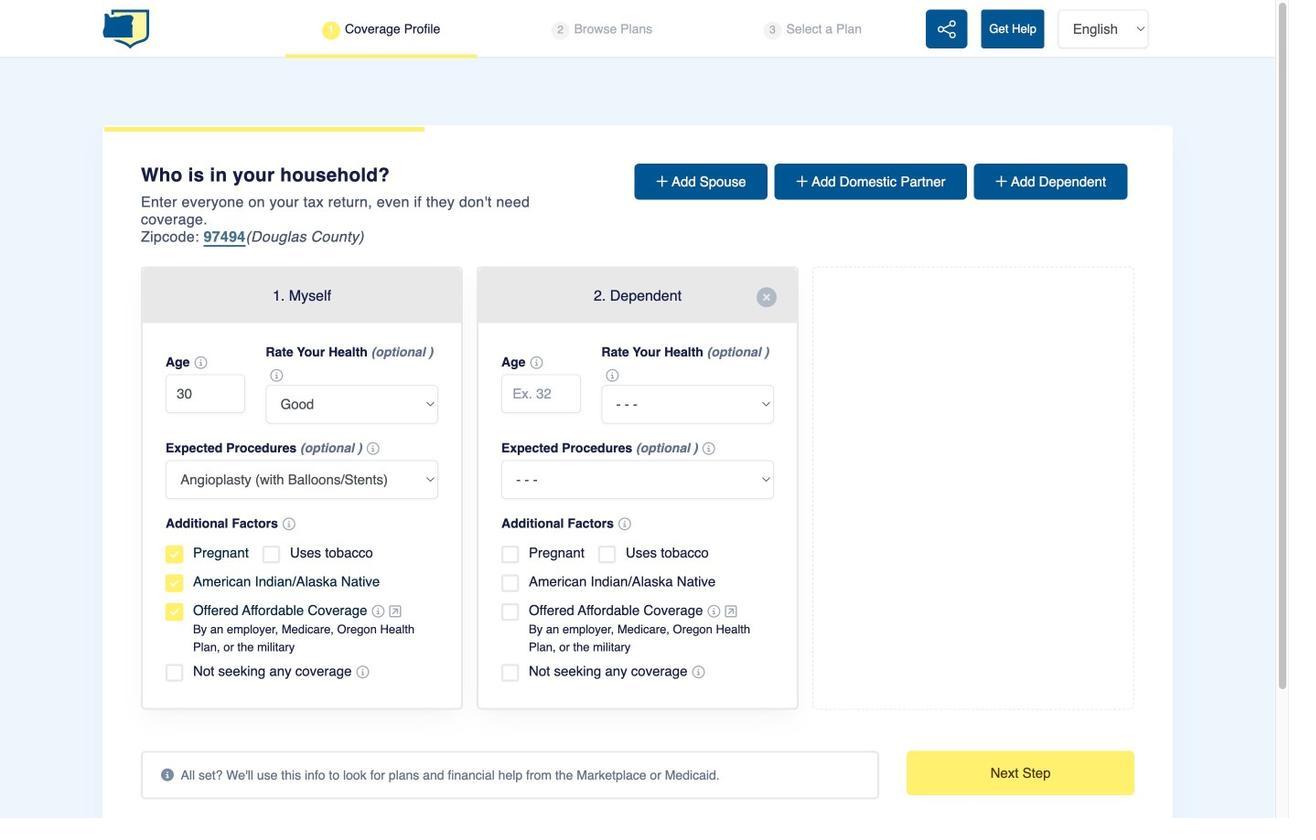 Task type: vqa. For each thing, say whether or not it's contained in the screenshot.
external link square image Ex. 32 'text field'
no



Task type: describe. For each thing, give the bounding box(es) containing it.
1 external link square image from the left
[[389, 605, 401, 619]]

2 plus image from the left
[[796, 175, 812, 189]]

2 external link square image from the left
[[725, 605, 737, 619]]

state logo image
[[102, 8, 150, 50]]

share image
[[938, 19, 956, 40]]

ex. 32 text field for first external link square 'image' from the right
[[501, 375, 581, 414]]



Task type: locate. For each thing, give the bounding box(es) containing it.
info circle image
[[194, 357, 207, 370], [606, 370, 619, 382], [367, 443, 379, 456], [702, 443, 715, 456], [356, 667, 369, 679]]

external link square image
[[389, 605, 401, 619], [725, 605, 737, 619]]

2 ex. 32 text field from the left
[[501, 375, 581, 414]]

plus image
[[656, 175, 672, 189], [796, 175, 812, 189]]

0 horizontal spatial plus image
[[656, 175, 672, 189]]

1 horizontal spatial plus image
[[796, 175, 812, 189]]

0 horizontal spatial ex. 32 text field
[[166, 375, 245, 414]]

1 ex. 32 text field from the left
[[166, 375, 245, 414]]

info circle image
[[530, 357, 543, 370], [270, 370, 283, 382], [283, 518, 295, 531], [618, 518, 631, 531], [372, 606, 385, 618], [708, 606, 721, 618], [161, 769, 181, 782]]

0 horizontal spatial external link square image
[[389, 605, 401, 619]]

times circle image
[[757, 288, 777, 308]]

plus image
[[996, 175, 1011, 189]]

1 horizontal spatial ex. 32 text field
[[501, 375, 581, 414]]

ex. 32 text field for 2nd external link square 'image' from the right
[[166, 375, 245, 414]]

Ex. 32 text field
[[166, 375, 245, 414], [501, 375, 581, 414]]

1 horizontal spatial external link square image
[[725, 605, 737, 619]]

1 plus image from the left
[[656, 175, 672, 189]]



